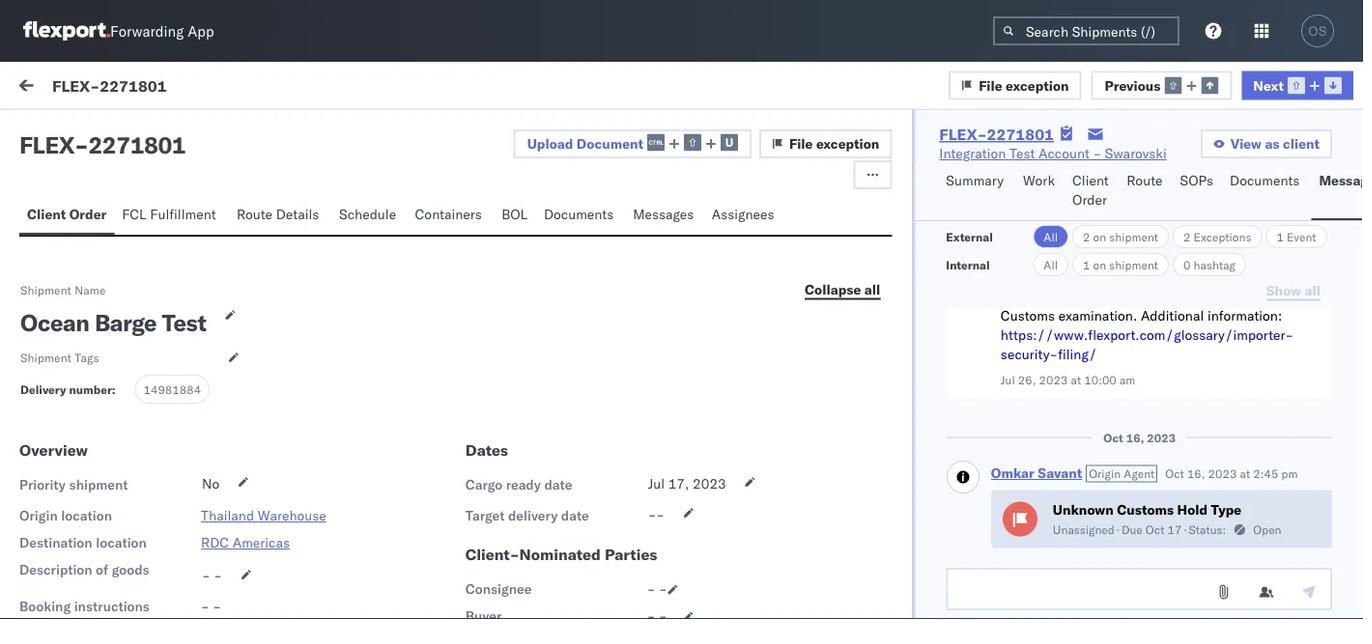 Task type: vqa. For each thing, say whether or not it's contained in the screenshot.
6th Sent from the bottom of the page
no



Task type: locate. For each thing, give the bounding box(es) containing it.
at for 10:00
[[1071, 372, 1081, 387]]

oct for oct 16, 2023
[[1103, 430, 1123, 445]]

1 horizontal spatial internal
[[946, 257, 990, 272]]

0 vertical spatial customs
[[1000, 307, 1055, 324]]

(0) inside internal (0) button
[[180, 123, 206, 140]]

1 horizontal spatial client order
[[1073, 172, 1109, 208]]

forwarding
[[110, 22, 184, 40]]

2271801 down import
[[88, 130, 186, 159]]

external for external
[[946, 229, 993, 244]]

1 for 1 on shipment
[[1083, 257, 1090, 272]]

1 horizontal spatial order
[[1073, 191, 1107, 208]]

2 for 2 exceptions
[[1184, 229, 1191, 244]]

0 horizontal spatial internal
[[130, 123, 177, 140]]

1 horizontal spatial file
[[979, 77, 1003, 93]]

o s
[[64, 211, 77, 223], [64, 598, 77, 610]]

1 horizontal spatial test
[[1010, 145, 1035, 162]]

origin inside omkar savant origin agent
[[1089, 467, 1120, 481]]

cargo up 'target'
[[465, 476, 503, 493]]

shipment up ocean
[[20, 283, 71, 297]]

1 vertical spatial jul
[[648, 475, 665, 492]]

parties
[[605, 545, 658, 564]]

(0)
[[291, 79, 316, 96], [85, 123, 110, 140], [180, 123, 206, 140]]

of inside importer security filing is required by cbp prior to loading of their goods. late filings will be subject
[[1076, 269, 1088, 286]]

fcl fulfillment button
[[114, 197, 229, 235]]

16, up hold
[[1187, 467, 1205, 481]]

bol button
[[494, 197, 536, 235]]

documents button
[[1222, 163, 1312, 220], [536, 197, 625, 235]]

1 s from the top
[[71, 211, 77, 223]]

1 horizontal spatial (0)
[[180, 123, 206, 140]]

0 vertical spatial flex-2271801
[[52, 76, 167, 95]]

1 horizontal spatial this
[[147, 387, 173, 404]]

external down summary 'button'
[[946, 229, 993, 244]]

1 vertical spatial internal
[[946, 257, 990, 272]]

2:45
[[1253, 467, 1278, 481]]

3 458574 from the top
[[1103, 495, 1153, 512]]

work down swarovski
[[1107, 168, 1132, 182]]

delay
[[177, 513, 213, 530]]

exception: up name
[[61, 243, 130, 259]]

file exception button
[[949, 71, 1082, 100], [949, 71, 1082, 100], [759, 129, 892, 158], [759, 129, 892, 158]]

1 vertical spatial exception:
[[61, 494, 130, 511]]

1 vertical spatial of
[[1291, 288, 1304, 305]]

2 exception: from the top
[[61, 494, 130, 511]]

0 vertical spatial cargo
[[465, 476, 503, 493]]

messag
[[1319, 172, 1363, 189]]

1 vertical spatial flex- 458574
[[1063, 370, 1153, 386]]

external for external (0)
[[31, 123, 82, 140]]

resize handle column header
[[435, 161, 458, 619], [733, 161, 756, 619], [1031, 161, 1054, 619], [1329, 161, 1352, 619]]

documents down view as client button
[[1230, 172, 1300, 189]]

omkar savant
[[94, 209, 180, 226], [94, 335, 180, 352], [94, 460, 180, 477], [94, 596, 180, 613]]

1 right |
[[337, 79, 345, 96]]

0 vertical spatial work
[[187, 79, 219, 96]]

route inside button
[[1127, 172, 1163, 189]]

458574 up "goods."
[[1103, 244, 1153, 261]]

account
[[1039, 145, 1090, 162]]

delay:
[[300, 494, 339, 511]]

number
[[69, 383, 112, 397]]

all for 2
[[1044, 229, 1058, 244]]

- - for consignee
[[647, 581, 667, 598]]

type
[[1211, 501, 1241, 518]]

notifying
[[104, 368, 157, 385]]

flex-2271801 down forwarding app link
[[52, 76, 167, 95]]

2023 up agent
[[1147, 430, 1176, 445]]

route down swarovski
[[1127, 172, 1163, 189]]

client down account
[[1073, 172, 1109, 189]]

1 horizontal spatial jul
[[1000, 372, 1015, 387]]

of inside risk of customs examination. additional information:
[[1291, 288, 1304, 305]]

exception: down priority shipment
[[61, 494, 130, 511]]

at for 2:45
[[1240, 467, 1250, 481]]

2 all from the top
[[1044, 257, 1058, 272]]

1 horizontal spatial 16,
[[1187, 467, 1205, 481]]

1 vertical spatial work
[[1107, 168, 1132, 182]]

1 vertical spatial external
[[946, 229, 993, 244]]

1 vertical spatial cargo
[[58, 513, 96, 530]]

0 horizontal spatial cargo
[[58, 513, 96, 530]]

3 omkar savant from the top
[[94, 460, 180, 477]]

documents button right bol
[[536, 197, 625, 235]]

0 horizontal spatial file exception
[[789, 135, 880, 152]]

documents right the bol button
[[544, 206, 614, 223]]

s left "fcl"
[[71, 211, 77, 223]]

17
[[1167, 523, 1182, 537]]

at left 2:45
[[1240, 467, 1250, 481]]

0 vertical spatial work
[[55, 74, 105, 101]]

summary button
[[939, 163, 1016, 220]]

location down availability on the bottom left of the page
[[96, 534, 147, 551]]

1 vertical spatial 458574
[[1103, 370, 1153, 386]]

external inside external (0) button
[[31, 123, 82, 140]]

1 flex- 458574 from the top
[[1063, 244, 1153, 261]]

origin down priority
[[19, 507, 58, 524]]

1 vertical spatial flex-2271801
[[940, 125, 1054, 144]]

priority shipment
[[19, 476, 128, 493]]

1 vertical spatial this
[[147, 387, 173, 404]]

o left "fcl"
[[64, 211, 71, 223]]

1 horizontal spatial of
[[1076, 269, 1088, 286]]

2023
[[1039, 372, 1068, 387], [1147, 430, 1176, 445], [1208, 467, 1237, 481], [693, 475, 726, 492]]

schedule right details
[[339, 206, 396, 223]]

cargo ready date
[[465, 476, 572, 493]]

all button up importer
[[1033, 225, 1069, 248]]

shipment up we
[[20, 350, 71, 365]]

1 458574 from the top
[[1103, 244, 1153, 261]]

s right booking
[[71, 598, 77, 610]]

0 horizontal spatial warehouse
[[133, 243, 205, 259]]

- - for description of goods
[[202, 567, 222, 584]]

internal down import
[[130, 123, 177, 140]]

26, for jul
[[1018, 372, 1036, 387]]

flex
[[19, 130, 74, 159]]

internal
[[130, 123, 177, 140], [946, 257, 990, 272]]

been
[[58, 387, 88, 404]]

flex- up 'their'
[[1063, 244, 1103, 261]]

2023 up "type"
[[1208, 467, 1237, 481]]

external down my work
[[31, 123, 82, 140]]

on up security
[[1093, 229, 1107, 244]]

os button
[[1296, 9, 1340, 53]]

all up subject
[[1044, 257, 1058, 272]]

is inside this is a create a lucrative partnership.
[[87, 281, 98, 298]]

test down flex-2271801 link
[[1010, 145, 1035, 162]]

0 vertical spatial is
[[1148, 249, 1158, 266]]

1 omkar savant from the top
[[94, 209, 180, 226]]

1 on from the top
[[1093, 229, 1107, 244]]

collapse all button
[[793, 275, 892, 304]]

on left filing
[[1093, 257, 1107, 272]]

shipment
[[1110, 229, 1158, 244], [1110, 257, 1158, 272], [58, 465, 115, 482], [69, 476, 128, 493]]

458574
[[1103, 244, 1153, 261], [1103, 370, 1153, 386], [1103, 495, 1153, 512]]

17,
[[668, 475, 689, 492]]

rdc americas link
[[201, 534, 290, 551]]

related
[[1064, 168, 1104, 182]]

date for cargo ready date
[[544, 476, 572, 493]]

0 horizontal spatial 2
[[1083, 229, 1090, 244]]

this up create
[[58, 281, 84, 298]]

thailand warehouse
[[201, 507, 326, 524]]

schedule inside "button"
[[339, 206, 396, 223]]

late
[[1168, 269, 1195, 286]]

0 vertical spatial s
[[71, 211, 77, 223]]

(0) right flex at the left of page
[[85, 123, 110, 140]]

1 horizontal spatial work
[[1107, 168, 1132, 182]]

internal for internal
[[946, 257, 990, 272]]

client down flex at the left of page
[[27, 206, 66, 223]]

this
[[58, 281, 84, 298], [147, 387, 173, 404]]

0 horizontal spatial exception
[[816, 135, 880, 152]]

pdt
[[615, 495, 640, 512]]

origin left agent
[[1089, 467, 1120, 481]]

this up expected.
[[147, 387, 173, 404]]

o s left "fcl"
[[64, 211, 77, 223]]

flex-2271801
[[52, 76, 167, 95], [940, 125, 1054, 144]]

0 vertical spatial origin
[[1089, 467, 1120, 481]]

omkar savant origin agent
[[991, 465, 1154, 482]]

security
[[1056, 249, 1107, 266]]

delivery
[[20, 383, 66, 397]]

1 vertical spatial location
[[96, 534, 147, 551]]

2 o s from the top
[[64, 598, 77, 610]]

date up oct 26, 2023, 2:44 pm pdt
[[544, 476, 572, 493]]

work up external (0)
[[55, 74, 105, 101]]

(0) inside external (0) button
[[85, 123, 110, 140]]

on for 1
[[1093, 257, 1107, 272]]

0 horizontal spatial 26,
[[493, 495, 514, 512]]

sops
[[1180, 172, 1214, 189]]

0 vertical spatial exception:
[[61, 243, 130, 259]]

2 up required
[[1184, 229, 1191, 244]]

fulfillment
[[150, 206, 216, 223]]

client order
[[1073, 172, 1109, 208], [27, 206, 107, 223]]

is up "goods."
[[1148, 249, 1158, 266]]

0 vertical spatial documents
[[1230, 172, 1300, 189]]

flex- 458574 for schedule
[[1063, 495, 1153, 512]]

0 vertical spatial of
[[1076, 269, 1088, 286]]

0 vertical spatial o
[[64, 211, 71, 223]]

collapse
[[805, 281, 861, 298]]

1 vertical spatial all button
[[1033, 253, 1069, 276]]

at left 10:00
[[1071, 372, 1081, 387]]

client for the rightmost client order button
[[1073, 172, 1109, 189]]

a down name
[[100, 300, 107, 317]]

omkar savant down goods
[[94, 596, 180, 613]]

0 vertical spatial location
[[61, 507, 112, 524]]

1 resize handle column header from the left
[[435, 161, 458, 619]]

route
[[1127, 172, 1163, 189], [237, 206, 273, 223]]

1 horizontal spatial file exception
[[979, 77, 1069, 93]]

1 vertical spatial s
[[71, 598, 77, 610]]

customs up "due"
[[1117, 501, 1174, 518]]

1 horizontal spatial route
[[1127, 172, 1163, 189]]

1 horizontal spatial external
[[946, 229, 993, 244]]

1 o s from the top
[[64, 211, 77, 223]]

customs down subject
[[1000, 307, 1055, 324]]

0 vertical spatial external
[[31, 123, 82, 140]]

0 horizontal spatial of
[[96, 561, 108, 578]]

(0) for external (0)
[[85, 123, 110, 140]]

oct for oct 26, 2023, 2:44 pm pdt
[[467, 495, 489, 512]]

details
[[276, 206, 319, 223]]

as
[[1265, 135, 1280, 152], [119, 465, 133, 482]]

internal (0)
[[130, 123, 206, 140]]

1 horizontal spatial 1
[[1083, 257, 1090, 272]]

location up destination location
[[61, 507, 112, 524]]

1 vertical spatial work
[[1023, 172, 1055, 189]]

0 vertical spatial jul
[[1000, 372, 1015, 387]]

1 vertical spatial route
[[237, 206, 273, 223]]

schedule up americas
[[236, 494, 296, 511]]

previous button
[[1091, 71, 1232, 100]]

1 vertical spatial test
[[162, 308, 206, 337]]

0 vertical spatial date
[[544, 476, 572, 493]]

o s down description of goods
[[64, 598, 77, 610]]

flex- 458574 down filing/
[[1063, 370, 1153, 386]]

filings
[[1198, 269, 1236, 286]]

work inside button
[[1023, 172, 1055, 189]]

client
[[1073, 172, 1109, 189], [27, 206, 66, 223]]

client order button down account
[[1065, 163, 1119, 220]]

route left details
[[237, 206, 273, 223]]

exception: inside the exception: (air recovery) schedule delay: cargo availability delay
[[61, 494, 130, 511]]

jul 26, 2023 at 10:00 am
[[1000, 372, 1135, 387]]

458574 for schedule
[[1103, 495, 1153, 512]]

0 vertical spatial test
[[1010, 145, 1035, 162]]

0 vertical spatial route
[[1127, 172, 1163, 189]]

filter
[[349, 79, 377, 96]]

oct right agent
[[1165, 467, 1184, 481]]

importer security filing is required by cbp prior to loading of their goods. late filings will be subject
[[1000, 249, 1309, 305]]

458574 down https://www.flexport.com/glossary/importer- security-filing/ "link"
[[1103, 370, 1153, 386]]

(0) left |
[[291, 79, 316, 96]]

Search Shipments (/) text field
[[993, 16, 1180, 45]]

0 vertical spatial all
[[1044, 229, 1058, 244]]

cargo up destination location
[[58, 513, 96, 530]]

flex- down filing/
[[1063, 370, 1103, 386]]

order down the related
[[1073, 191, 1107, 208]]

often
[[177, 387, 209, 404]]

1 horizontal spatial as
[[1265, 135, 1280, 152]]

2 on from the top
[[1093, 257, 1107, 272]]

16, up agent
[[1126, 430, 1144, 445]]

0 horizontal spatial work
[[187, 79, 219, 96]]

shipment inside understanding shipment as
[[58, 465, 115, 482]]

omkar savant button
[[991, 465, 1082, 482]]

(0) down import work button
[[180, 123, 206, 140]]

omkar savant up exception: warehouse devan in the top of the page
[[94, 209, 180, 226]]

flex- 458574 up 'their'
[[1063, 244, 1153, 261]]

1 left 'their'
[[1083, 257, 1090, 272]]

2 all button from the top
[[1033, 253, 1069, 276]]

2 vertical spatial of
[[96, 561, 108, 578]]

this inside this is a create a lucrative partnership.
[[58, 281, 84, 298]]

all up importer
[[1044, 229, 1058, 244]]

1 vertical spatial all
[[1044, 257, 1058, 272]]

4 omkar savant from the top
[[94, 596, 180, 613]]

1 for 1 event
[[1277, 229, 1284, 244]]

of for goods
[[96, 561, 108, 578]]

warehouse up americas
[[258, 507, 326, 524]]

document
[[577, 135, 643, 152]]

is inside importer security filing is required by cbp prior to loading of their goods. late filings will be subject
[[1148, 249, 1158, 266]]

0 vertical spatial flex- 458574
[[1063, 244, 1153, 261]]

0 horizontal spatial as
[[119, 465, 133, 482]]

2 2 from the left
[[1184, 229, 1191, 244]]

4 resize handle column header from the left
[[1329, 161, 1352, 619]]

target delivery date
[[465, 507, 589, 524]]

1 horizontal spatial 26,
[[1018, 372, 1036, 387]]

0 vertical spatial all button
[[1033, 225, 1069, 248]]

0 horizontal spatial file
[[789, 135, 813, 152]]

(0) for message (0)
[[291, 79, 316, 96]]

0 horizontal spatial flex-2271801
[[52, 76, 167, 95]]

1 vertical spatial warehouse
[[258, 507, 326, 524]]

1 horizontal spatial client order button
[[1065, 163, 1119, 220]]

2 flex- 458574 from the top
[[1063, 370, 1153, 386]]

1 vertical spatial date
[[561, 507, 589, 524]]

priority
[[19, 476, 66, 493]]

0 vertical spatial on
[[1093, 229, 1107, 244]]

1 up prior at the top right
[[1277, 229, 1284, 244]]

client order button
[[1065, 163, 1119, 220], [19, 197, 114, 235]]

1 vertical spatial on
[[1093, 257, 1107, 272]]

1 vertical spatial a
[[100, 300, 107, 317]]

unknown
[[1053, 501, 1113, 518]]

collapse all
[[805, 281, 881, 298]]

destination location
[[19, 534, 147, 551]]

a up ocean barge test
[[101, 281, 109, 298]]

of right risk
[[1291, 288, 1304, 305]]

pm
[[591, 495, 611, 512]]

will
[[1239, 269, 1260, 286]]

|
[[329, 79, 333, 96]]

client for left client order button
[[27, 206, 66, 223]]

2 shipment from the top
[[20, 350, 71, 365]]

1 vertical spatial at
[[1240, 467, 1250, 481]]

order left "fcl"
[[69, 206, 107, 223]]

customs inside risk of customs examination. additional information:
[[1000, 307, 1055, 324]]

flex - 2271801
[[19, 130, 186, 159]]

filing/
[[1058, 346, 1097, 363]]

1 vertical spatial 16,
[[1187, 467, 1205, 481]]

16, for oct 16, 2023
[[1126, 430, 1144, 445]]

3 flex- 458574 from the top
[[1063, 495, 1153, 512]]

2023 down security-
[[1039, 372, 1068, 387]]

internal inside button
[[130, 123, 177, 140]]

oct left 17
[[1145, 523, 1164, 537]]

1 2 from the left
[[1083, 229, 1090, 244]]

3 resize handle column header from the left
[[1031, 161, 1054, 619]]

1 vertical spatial o s
[[64, 598, 77, 610]]

internal left importer
[[946, 257, 990, 272]]

1 horizontal spatial client
[[1073, 172, 1109, 189]]

savant up exception: warehouse devan in the top of the page
[[138, 209, 180, 226]]

omkar savant up (air
[[94, 460, 180, 477]]

route inside button
[[237, 206, 273, 223]]

1 shipment from the top
[[20, 283, 71, 297]]

1 horizontal spatial documents
[[1230, 172, 1300, 189]]

26, down security-
[[1018, 372, 1036, 387]]

of down security
[[1076, 269, 1088, 286]]

1 horizontal spatial work
[[1023, 172, 1055, 189]]

0 vertical spatial warehouse
[[133, 243, 205, 259]]

lucrative
[[111, 300, 163, 317]]

1 exception: from the top
[[61, 243, 130, 259]]

exception: for exception: warehouse devan
[[61, 243, 130, 259]]

1 vertical spatial schedule
[[236, 494, 296, 511]]

None text field
[[946, 568, 1332, 611]]

all button up subject
[[1033, 253, 1069, 276]]

location for origin location
[[61, 507, 112, 524]]

as down understanding
[[119, 465, 133, 482]]

1 all from the top
[[1044, 229, 1058, 244]]

26, down 'cargo ready date'
[[493, 495, 514, 512]]

warehouse for thailand
[[258, 507, 326, 524]]

0 vertical spatial file exception
[[979, 77, 1069, 93]]

warehouse down fcl fulfillment button
[[133, 243, 205, 259]]

2023 right '17,'
[[693, 475, 726, 492]]

omkar savant up the notifying
[[94, 335, 180, 352]]

2 up security
[[1083, 229, 1090, 244]]

as right view
[[1265, 135, 1280, 152]]

1 horizontal spatial schedule
[[339, 206, 396, 223]]

documents button down view as client button
[[1222, 163, 1312, 220]]

jul left '17,'
[[648, 475, 665, 492]]

0 horizontal spatial external
[[31, 123, 82, 140]]

flex- 458574 up unassigned due oct 17
[[1063, 495, 1153, 512]]

jul down security-
[[1000, 372, 1015, 387]]

information:
[[1207, 307, 1282, 324]]

oct up omkar savant origin agent
[[1103, 430, 1123, 445]]

origin location
[[19, 507, 112, 524]]

internal (0) button
[[122, 114, 217, 152]]

a
[[101, 281, 109, 298], [100, 300, 107, 317]]

1 vertical spatial o
[[64, 598, 71, 610]]

458574 up "due"
[[1103, 495, 1153, 512]]

0 horizontal spatial this
[[58, 281, 84, 298]]

route for route details
[[237, 206, 273, 223]]

2 s from the top
[[71, 598, 77, 610]]

test up you
[[162, 308, 206, 337]]

as inside understanding shipment as
[[119, 465, 133, 482]]

1 all button from the top
[[1033, 225, 1069, 248]]

forwarding app link
[[23, 21, 214, 41]]

0 horizontal spatial is
[[87, 281, 98, 298]]

1 vertical spatial shipment
[[20, 350, 71, 365]]

0 vertical spatial this
[[58, 281, 84, 298]]

| 1 filter applied filtered by:
[[329, 79, 500, 96]]



Task type: describe. For each thing, give the bounding box(es) containing it.
jul for jul 26, 2023 at 10:00 am
[[1000, 372, 1015, 387]]

0 horizontal spatial client order button
[[19, 197, 114, 235]]

by:
[[482, 79, 500, 96]]

exception: (air recovery) schedule delay: cargo availability delay
[[58, 494, 339, 530]]

all for 1
[[1044, 257, 1058, 272]]

2 o from the top
[[64, 598, 71, 610]]

to
[[1297, 249, 1309, 266]]

messag button
[[1312, 163, 1363, 220]]

client-nominated parties
[[465, 545, 658, 564]]

fcl fulfillment
[[122, 206, 216, 223]]

cargo inside the exception: (air recovery) schedule delay: cargo availability delay
[[58, 513, 96, 530]]

2 458574 from the top
[[1103, 370, 1153, 386]]

work inside button
[[187, 79, 219, 96]]

containers button
[[407, 197, 494, 235]]

0 horizontal spatial documents button
[[536, 197, 625, 235]]

thailand
[[201, 507, 254, 524]]

dates
[[465, 441, 508, 460]]

be
[[1264, 269, 1279, 286]]

import
[[143, 79, 184, 96]]

1 horizontal spatial customs
[[1117, 501, 1174, 518]]

instructions
[[74, 598, 150, 615]]

2 resize handle column header from the left
[[733, 161, 756, 619]]

oct for oct 16, 2023 at 2:45 pm
[[1165, 467, 1184, 481]]

exception: for exception: (air recovery) schedule delay: cargo availability delay
[[61, 494, 130, 511]]

risk
[[1265, 288, 1288, 305]]

2023 for jul 17, 2023
[[693, 475, 726, 492]]

2271801 down forwarding
[[100, 76, 167, 95]]

1 horizontal spatial documents button
[[1222, 163, 1312, 220]]

import work
[[143, 79, 219, 96]]

rdc americas
[[201, 534, 290, 551]]

flex- up integration
[[940, 125, 987, 144]]

as inside button
[[1265, 135, 1280, 152]]

upload
[[527, 135, 573, 152]]

flexport. image
[[23, 21, 110, 41]]

barge
[[95, 308, 157, 337]]

security-
[[1000, 346, 1058, 363]]

oct 26, 2023, 2:44 pm pdt
[[467, 495, 640, 512]]

unassigned
[[1053, 523, 1114, 537]]

0
[[1184, 257, 1191, 272]]

additional
[[1141, 307, 1204, 324]]

related work item/shipment
[[1064, 168, 1214, 182]]

delivery
[[508, 507, 558, 524]]

savant down goods
[[138, 596, 180, 613]]

savant up "unknown"
[[1037, 465, 1082, 482]]

due
[[1121, 523, 1142, 537]]

description
[[19, 561, 92, 578]]

required
[[1162, 249, 1213, 266]]

open
[[1253, 523, 1281, 537]]

route for route
[[1127, 172, 1163, 189]]

flex- up unassigned on the bottom right of page
[[1063, 495, 1103, 512]]

1 o from the top
[[64, 211, 71, 223]]

work button
[[1016, 163, 1065, 220]]

2:44
[[558, 495, 588, 512]]

flex- 458574 for exception: warehouse devan
[[1063, 244, 1153, 261]]

subject
[[1000, 288, 1045, 305]]

examination.
[[1058, 307, 1137, 324]]

prior
[[1264, 249, 1293, 266]]

16, for oct 16, 2023 at 2:45 pm
[[1187, 467, 1205, 481]]

importer
[[1000, 249, 1053, 266]]

my
[[19, 74, 50, 101]]

booking
[[19, 598, 71, 615]]

recovery)
[[164, 494, 233, 511]]

summary
[[946, 172, 1004, 189]]

hold
[[1177, 501, 1207, 518]]

this is a create a lucrative partnership.
[[58, 281, 242, 317]]

1 on shipment
[[1083, 257, 1158, 272]]

os
[[1309, 24, 1327, 38]]

applied
[[381, 79, 426, 96]]

all button for 2
[[1033, 225, 1069, 248]]

- inside integration test account - swarovski link
[[1093, 145, 1102, 162]]

on for 2
[[1093, 229, 1107, 244]]

schedule button
[[331, 197, 407, 235]]

delivery number :
[[20, 383, 116, 397]]

1 event
[[1277, 229, 1316, 244]]

flex- right the my
[[52, 76, 100, 95]]

work for my
[[55, 74, 105, 101]]

target
[[465, 507, 505, 524]]

0 horizontal spatial order
[[69, 206, 107, 223]]

filtered
[[431, 79, 478, 96]]

route details button
[[229, 197, 331, 235]]

expected.
[[131, 407, 191, 424]]

2271801 up integration test account - swarovski
[[987, 125, 1054, 144]]

goods.
[[1124, 269, 1165, 286]]

schedule inside the exception: (air recovery) schedule delay: cargo availability delay
[[236, 494, 296, 511]]

savant up you
[[138, 335, 180, 352]]

0 vertical spatial file
[[979, 77, 1003, 93]]

0 vertical spatial a
[[101, 281, 109, 298]]

ocean barge test
[[20, 308, 206, 337]]

2 for 2 on shipment
[[1083, 229, 1090, 244]]

integration test account - swarovski link
[[940, 144, 1167, 163]]

app
[[188, 22, 214, 40]]

work for related
[[1107, 168, 1132, 182]]

26, for oct
[[493, 495, 514, 512]]

2023 for jul 26, 2023 at 10:00 am
[[1039, 372, 1068, 387]]

(0) for internal (0)
[[180, 123, 206, 140]]

0 horizontal spatial origin
[[19, 507, 58, 524]]

1 vertical spatial exception
[[816, 135, 880, 152]]

savant up (air
[[138, 460, 180, 477]]

jul for jul 17, 2023
[[648, 475, 665, 492]]

test inside integration test account - swarovski link
[[1010, 145, 1035, 162]]

internal for internal (0)
[[130, 123, 177, 140]]

message (0)
[[235, 79, 316, 96]]

2023 for oct 16, 2023 at 2:45 pm
[[1208, 467, 1237, 481]]

shipment for shipment tags
[[20, 350, 71, 365]]

(air
[[133, 494, 161, 511]]

2 omkar savant from the top
[[94, 335, 180, 352]]

that
[[186, 368, 211, 385]]

shipment for shipment name
[[20, 283, 71, 297]]

and
[[1183, 288, 1206, 305]]

bol
[[502, 206, 528, 223]]

oct 16, 2023
[[1103, 430, 1176, 445]]

external (0)
[[31, 123, 110, 140]]

1 horizontal spatial flex-2271801
[[940, 125, 1054, 144]]

--
[[648, 506, 665, 523]]

this inside we are notifying you that been delayed. this often occurs expected. please
[[147, 387, 173, 404]]

americas
[[233, 534, 290, 551]]

sops button
[[1173, 163, 1222, 220]]

previous
[[1105, 77, 1161, 93]]

all button for 1
[[1033, 253, 1069, 276]]

route details
[[237, 206, 319, 223]]

0 horizontal spatial test
[[162, 308, 206, 337]]

description of goods
[[19, 561, 149, 578]]

0 horizontal spatial documents
[[544, 206, 614, 223]]

2023 for oct 16, 2023
[[1147, 430, 1176, 445]]

integration test account - swarovski
[[940, 145, 1167, 162]]

1 vertical spatial file exception
[[789, 135, 880, 152]]

https://www.flexport.com/glossary/importer- security-filing/
[[1000, 327, 1294, 363]]

of for customs
[[1291, 288, 1304, 305]]

oct 16, 2023 at 2:45 pm
[[1165, 467, 1298, 481]]

0 vertical spatial exception
[[1006, 77, 1069, 93]]

goods
[[112, 561, 149, 578]]

location for destination location
[[96, 534, 147, 551]]

understanding
[[58, 445, 147, 462]]

2 exceptions
[[1184, 229, 1252, 244]]

messages button
[[625, 197, 704, 235]]

1 vertical spatial file
[[789, 135, 813, 152]]

ready
[[506, 476, 541, 493]]

swarovski
[[1105, 145, 1167, 162]]

import work button
[[136, 62, 227, 114]]

external (0) button
[[23, 114, 122, 152]]

0 horizontal spatial client order
[[27, 206, 107, 223]]

0 vertical spatial 1
[[337, 79, 345, 96]]

warehouse for exception:
[[133, 243, 205, 259]]

are
[[81, 368, 100, 385]]

458574 for exception: warehouse devan
[[1103, 244, 1153, 261]]

date for target delivery date
[[561, 507, 589, 524]]



